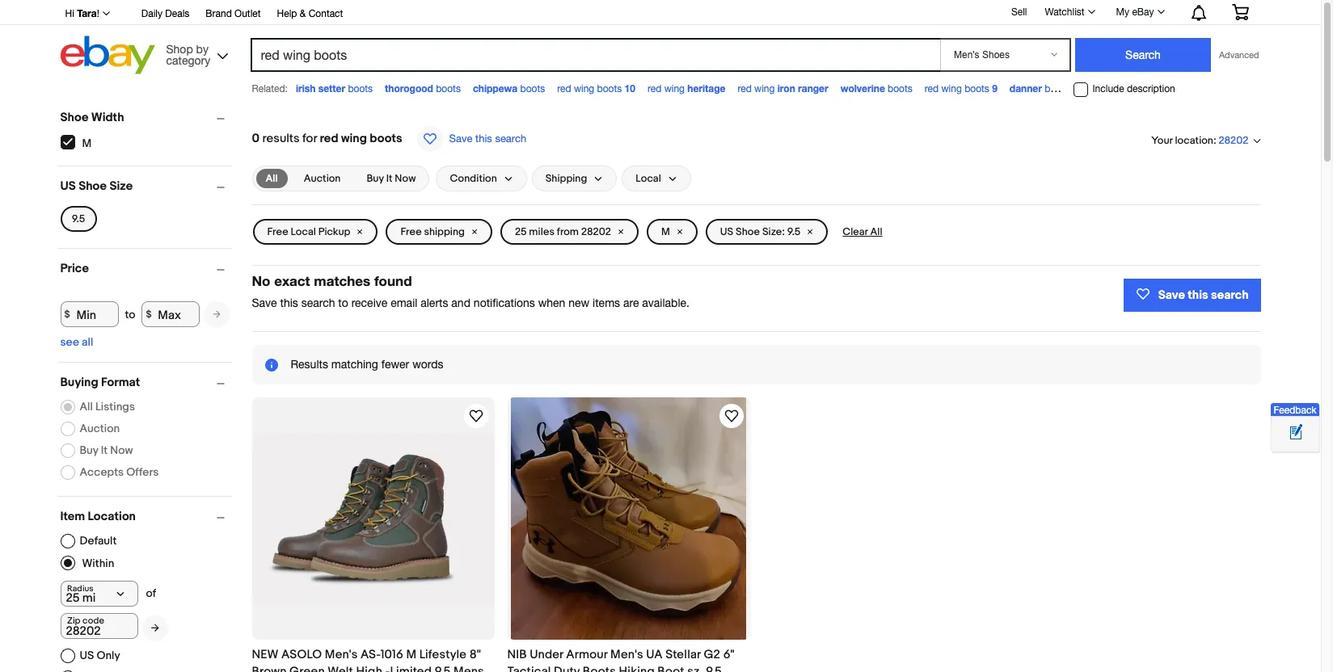 Task type: vqa. For each thing, say whether or not it's contained in the screenshot.
by in the left top of the page
yes



Task type: locate. For each thing, give the bounding box(es) containing it.
wing left iron
[[754, 83, 775, 95]]

0 vertical spatial local
[[636, 172, 661, 185]]

9.5 down "g2"
[[706, 665, 722, 673]]

1 horizontal spatial us
[[80, 649, 94, 663]]

notifications
[[474, 297, 535, 310]]

accepts
[[80, 466, 124, 479]]

1 vertical spatial m link
[[647, 219, 698, 245]]

wing for red wing iron ranger
[[754, 83, 775, 95]]

new asolo men's as-1016 m  lifestyle 8" brown green welt high -limited 9.5 mens heading
[[252, 648, 484, 673]]

0 vertical spatial buy it now
[[367, 172, 416, 185]]

1 vertical spatial save this search
[[1158, 287, 1249, 303]]

thorogood
[[385, 82, 433, 95]]

0 horizontal spatial $
[[64, 308, 70, 321]]

men's up hiking
[[610, 648, 643, 663]]

0 horizontal spatial now
[[110, 444, 133, 458]]

1 $ from the left
[[64, 308, 70, 321]]

red inside red wing boots 9
[[925, 83, 939, 95]]

men's up welt
[[325, 648, 358, 663]]

wing left description
[[1099, 83, 1119, 95]]

1 horizontal spatial m link
[[647, 219, 698, 245]]

m down shoe width on the left
[[82, 136, 92, 150]]

28202 inside 'link'
[[581, 226, 611, 239]]

1 horizontal spatial local
[[636, 172, 661, 185]]

0 vertical spatial 28202
[[1219, 135, 1249, 147]]

m up limited
[[406, 648, 417, 663]]

0 vertical spatial all
[[266, 172, 278, 185]]

buy right auction link
[[367, 172, 384, 185]]

free up exact
[[267, 226, 288, 239]]

wing down search for anything text field
[[574, 83, 595, 95]]

shoe left width
[[60, 110, 88, 125]]

see all button
[[60, 336, 93, 349]]

$ up see
[[64, 308, 70, 321]]

0 horizontal spatial 28202
[[581, 226, 611, 239]]

alerts
[[421, 297, 448, 310]]

1 vertical spatial all
[[870, 226, 883, 239]]

1 horizontal spatial buy it now
[[367, 172, 416, 185]]

it up accepts
[[101, 444, 108, 458]]

thorogood boots
[[385, 82, 461, 95]]

your location : 28202
[[1152, 134, 1249, 147]]

all down buying
[[80, 400, 93, 414]]

red wing boots 10
[[557, 82, 636, 95]]

it
[[386, 172, 393, 185], [101, 444, 108, 458]]

red right the heritage at the right top
[[738, 83, 752, 95]]

men's inside new asolo men's as-1016 m  lifestyle 8" brown green welt high -limited 9.5 mens
[[325, 648, 358, 663]]

0 horizontal spatial search
[[301, 297, 335, 310]]

2 free from the left
[[401, 226, 422, 239]]

0 vertical spatial it
[[386, 172, 393, 185]]

stellar
[[666, 648, 701, 663]]

9.5 right size:
[[787, 226, 801, 239]]

nib under armour men's ua stellar g2 6" tactical duty boots hiking boot sz. 9.5 image
[[511, 398, 746, 640]]

m link down shoe width on the left
[[60, 135, 92, 150]]

receive
[[351, 297, 388, 310]]

all for all listings
[[80, 400, 93, 414]]

1 horizontal spatial 28202
[[1219, 135, 1249, 147]]

include
[[1093, 83, 1124, 95]]

hiking
[[619, 665, 655, 673]]

0 horizontal spatial save
[[252, 297, 277, 310]]

under
[[530, 648, 563, 663]]

shoe width
[[60, 110, 124, 125]]

red wing iron ranger
[[738, 82, 829, 95]]

0 horizontal spatial m link
[[60, 135, 92, 150]]

free
[[267, 226, 288, 239], [401, 226, 422, 239]]

new asolo men's as-1016 m  lifestyle 8" brown green welt high -limited 9.5 mens image
[[252, 433, 494, 606]]

see all
[[60, 336, 93, 349]]

as-
[[361, 648, 381, 663]]

shop by category
[[166, 42, 210, 67]]

0 horizontal spatial this
[[280, 297, 298, 310]]

0 vertical spatial save this search button
[[412, 125, 531, 153]]

us up 9.5 link
[[60, 179, 76, 194]]

item location
[[60, 509, 136, 525]]

new asolo men's as-1016 m  lifestyle 8" brown green welt high -limited 9.5 mens
[[252, 648, 484, 673]]

0 horizontal spatial it
[[101, 444, 108, 458]]

us left size:
[[720, 226, 734, 239]]

us inside no exact matches found main content
[[720, 226, 734, 239]]

2 horizontal spatial all
[[870, 226, 883, 239]]

nib
[[507, 648, 527, 663]]

include description
[[1093, 83, 1175, 95]]

None submit
[[1075, 38, 1211, 72]]

red down search for anything text field
[[557, 83, 571, 95]]

0 vertical spatial us
[[60, 179, 76, 194]]

all for all
[[266, 172, 278, 185]]

1 horizontal spatial to
[[338, 297, 348, 310]]

men's
[[325, 648, 358, 663], [610, 648, 643, 663]]

buy it now up free shipping
[[367, 172, 416, 185]]

boots inside wolverine boots
[[888, 83, 913, 95]]

apply within filter image
[[151, 623, 159, 634]]

width
[[91, 110, 124, 125]]

hi
[[65, 8, 74, 19]]

this
[[475, 133, 492, 145], [1188, 287, 1209, 303], [280, 297, 298, 310]]

red inside red wing iron ranger
[[738, 83, 752, 95]]

1 vertical spatial us
[[720, 226, 734, 239]]

red right 10
[[648, 83, 662, 95]]

0 horizontal spatial free
[[267, 226, 288, 239]]

auction
[[304, 172, 341, 185], [80, 422, 120, 436]]

25
[[515, 226, 527, 239]]

auction down the 0 results for red wing boots
[[304, 172, 341, 185]]

item
[[60, 509, 85, 525]]

1 vertical spatial auction
[[80, 422, 120, 436]]

auction down all listings
[[80, 422, 120, 436]]

your shopping cart image
[[1231, 4, 1250, 20]]

local left the pickup at top
[[291, 226, 316, 239]]

us
[[60, 179, 76, 194], [720, 226, 734, 239], [80, 649, 94, 663]]

$ down the price dropdown button
[[146, 308, 152, 321]]

none submit inside shop by category banner
[[1075, 38, 1211, 72]]

1 vertical spatial buy
[[80, 444, 98, 458]]

buy up accepts
[[80, 444, 98, 458]]

wing
[[574, 83, 595, 95], [664, 83, 685, 95], [754, 83, 775, 95], [942, 83, 962, 95], [1099, 83, 1119, 95], [341, 131, 367, 146]]

results matching fewer words region
[[252, 345, 1261, 385]]

boots inside 'danner boots'
[[1045, 83, 1070, 95]]

m link
[[60, 135, 92, 150], [647, 219, 698, 245]]

available.
[[642, 297, 690, 310]]

help
[[277, 8, 297, 19]]

m link down local 'dropdown button'
[[647, 219, 698, 245]]

red inside no exact matches found main content
[[320, 131, 339, 146]]

2 horizontal spatial m
[[661, 226, 670, 239]]

all down results
[[266, 172, 278, 185]]

all inside all link
[[266, 172, 278, 185]]

2 vertical spatial shoe
[[736, 226, 760, 239]]

it inside no exact matches found main content
[[386, 172, 393, 185]]

save
[[449, 133, 473, 145], [1158, 287, 1185, 303], [252, 297, 277, 310]]

boot
[[658, 665, 685, 673]]

None text field
[[60, 614, 138, 640]]

related:
[[252, 83, 288, 95]]

red right for
[[320, 131, 339, 146]]

tara
[[77, 7, 97, 19]]

buying
[[60, 375, 98, 391]]

2 vertical spatial m
[[406, 648, 417, 663]]

condition button
[[436, 166, 527, 192]]

1 horizontal spatial all
[[266, 172, 278, 185]]

&
[[300, 8, 306, 19]]

shoe left size
[[79, 179, 107, 194]]

all
[[266, 172, 278, 185], [870, 226, 883, 239], [80, 400, 93, 414]]

28202 right :
[[1219, 135, 1249, 147]]

free for free local pickup
[[267, 226, 288, 239]]

local right shipping 'dropdown button'
[[636, 172, 661, 185]]

shoe left size:
[[736, 226, 760, 239]]

shop
[[166, 42, 193, 55]]

wing inside red wing iron ranger
[[754, 83, 775, 95]]

sell
[[1011, 6, 1027, 17]]

1 horizontal spatial save this search button
[[1124, 279, 1261, 312]]

shoe inside no exact matches found main content
[[736, 226, 760, 239]]

chippewa
[[473, 82, 518, 95]]

when
[[538, 297, 566, 310]]

Maximum Value in $ text field
[[142, 302, 200, 327]]

red right wolverine boots at the top of page
[[925, 83, 939, 95]]

0 vertical spatial now
[[395, 172, 416, 185]]

$ for minimum value in $ text field
[[64, 308, 70, 321]]

buy
[[367, 172, 384, 185], [80, 444, 98, 458]]

wing right for
[[341, 131, 367, 146]]

free left shipping
[[401, 226, 422, 239]]

2 horizontal spatial us
[[720, 226, 734, 239]]

to down matches
[[338, 297, 348, 310]]

28202 right from
[[581, 226, 611, 239]]

nib under armour men's ua stellar g2 6" tactical duty boots hiking boot sz. 9.5 heading
[[507, 648, 735, 673]]

1 horizontal spatial men's
[[610, 648, 643, 663]]

no
[[252, 272, 270, 289]]

red right 'danner boots'
[[1082, 83, 1096, 95]]

9.5 link
[[60, 205, 97, 234]]

0 horizontal spatial save this search button
[[412, 125, 531, 153]]

1 vertical spatial shoe
[[79, 179, 107, 194]]

price button
[[60, 261, 232, 277]]

us for us shoe size
[[60, 179, 76, 194]]

1 vertical spatial m
[[661, 226, 670, 239]]

1 free from the left
[[267, 226, 288, 239]]

now inside 'buy it now' link
[[395, 172, 416, 185]]

0 horizontal spatial m
[[82, 136, 92, 150]]

1 horizontal spatial this
[[475, 133, 492, 145]]

local
[[636, 172, 661, 185], [291, 226, 316, 239]]

buy it now up accepts
[[80, 444, 133, 458]]

us shoe size: 9.5
[[720, 226, 801, 239]]

miles
[[529, 226, 555, 239]]

9.5 inside the "nib under armour men's ua stellar g2 6" tactical duty boots hiking boot sz. 9.5"
[[706, 665, 722, 673]]

shop by category banner
[[56, 0, 1261, 78]]

to right minimum value in $ text field
[[125, 308, 135, 321]]

shipping button
[[532, 166, 617, 192]]

us left the only
[[80, 649, 94, 663]]

0 horizontal spatial buy it now
[[80, 444, 133, 458]]

1 horizontal spatial auction
[[304, 172, 341, 185]]

2 men's from the left
[[610, 648, 643, 663]]

9.5 down lifestyle
[[435, 665, 451, 673]]

within
[[82, 557, 114, 570]]

red inside red wing boots 10
[[557, 83, 571, 95]]

1 horizontal spatial m
[[406, 648, 417, 663]]

9
[[992, 82, 998, 95]]

heritage
[[688, 82, 726, 95]]

now up 'accepts offers'
[[110, 444, 133, 458]]

wing inside red wing heritage
[[664, 83, 685, 95]]

auction inside no exact matches found main content
[[304, 172, 341, 185]]

search
[[495, 133, 527, 145], [1211, 287, 1249, 303], [301, 297, 335, 310]]

wing left 9
[[942, 83, 962, 95]]

0 horizontal spatial buy
[[80, 444, 98, 458]]

1 vertical spatial now
[[110, 444, 133, 458]]

only
[[97, 649, 120, 663]]

local inside local 'dropdown button'
[[636, 172, 661, 185]]

shoe for us shoe size: 9.5
[[736, 226, 760, 239]]

my
[[1116, 6, 1130, 18]]

1 horizontal spatial $
[[146, 308, 152, 321]]

1 vertical spatial it
[[101, 444, 108, 458]]

watchlist
[[1045, 6, 1085, 18]]

2 vertical spatial all
[[80, 400, 93, 414]]

2 $ from the left
[[146, 308, 152, 321]]

-
[[385, 665, 390, 673]]

2 horizontal spatial search
[[1211, 287, 1249, 303]]

1 horizontal spatial free
[[401, 226, 422, 239]]

1 horizontal spatial save this search
[[1158, 287, 1249, 303]]

red for red wing boots 10
[[557, 83, 571, 95]]

1 vertical spatial 28202
[[581, 226, 611, 239]]

free inside free local pickup link
[[267, 226, 288, 239]]

category
[[166, 54, 210, 67]]

wing inside red wing boots 9
[[942, 83, 962, 95]]

1 vertical spatial local
[[291, 226, 316, 239]]

wing for red wing boots 9
[[942, 83, 962, 95]]

1 horizontal spatial it
[[386, 172, 393, 185]]

1 horizontal spatial buy
[[367, 172, 384, 185]]

1 horizontal spatial now
[[395, 172, 416, 185]]

1 vertical spatial buy it now
[[80, 444, 133, 458]]

wing left the heritage at the right top
[[664, 83, 685, 95]]

m
[[82, 136, 92, 150], [661, 226, 670, 239], [406, 648, 417, 663]]

0 horizontal spatial local
[[291, 226, 316, 239]]

m down local 'dropdown button'
[[661, 226, 670, 239]]

0 vertical spatial m
[[82, 136, 92, 150]]

0 horizontal spatial us
[[60, 179, 76, 194]]

limited
[[390, 665, 432, 673]]

0 vertical spatial auction
[[304, 172, 341, 185]]

brand
[[206, 8, 232, 19]]

all right clear
[[870, 226, 883, 239]]

wing inside red wing boots 10
[[574, 83, 595, 95]]

1 men's from the left
[[325, 648, 358, 663]]

it right auction link
[[386, 172, 393, 185]]

shoe
[[60, 110, 88, 125], [79, 179, 107, 194], [736, 226, 760, 239]]

red for red wing iron ranger
[[738, 83, 752, 95]]

irish
[[296, 82, 316, 95]]

0 horizontal spatial men's
[[325, 648, 358, 663]]

us shoe size: 9.5 link
[[706, 219, 828, 245]]

28202 inside your location : 28202
[[1219, 135, 1249, 147]]

now up free shipping
[[395, 172, 416, 185]]

us only link
[[60, 649, 120, 664]]

red inside red wing heritage
[[648, 83, 662, 95]]

of
[[146, 587, 156, 601]]

0 vertical spatial buy
[[367, 172, 384, 185]]

buy it now inside no exact matches found main content
[[367, 172, 416, 185]]

2 vertical spatial us
[[80, 649, 94, 663]]

0 horizontal spatial all
[[80, 400, 93, 414]]

0 vertical spatial save this search
[[449, 133, 527, 145]]

free inside free shipping "link"
[[401, 226, 422, 239]]



Task type: describe. For each thing, give the bounding box(es) containing it.
shop by category button
[[159, 36, 232, 71]]

daily
[[141, 8, 163, 19]]

sell link
[[1004, 6, 1035, 17]]

boots inside irish setter boots
[[348, 83, 373, 95]]

Minimum Value in $ text field
[[60, 302, 118, 327]]

chippewa boots
[[473, 82, 545, 95]]

condition
[[450, 172, 497, 185]]

daily deals link
[[141, 6, 189, 23]]

outlet
[[235, 8, 261, 19]]

watch nib under armour men's ua stellar g2 6" tactical duty boots hiking boot sz. 9.5 image
[[722, 407, 741, 426]]

listings
[[95, 400, 135, 414]]

shoe for us shoe size
[[79, 179, 107, 194]]

location
[[1175, 134, 1214, 147]]

armour
[[566, 648, 608, 663]]

save inside no exact matches found save this search to receive email alerts and notifications when new items are available.
[[252, 297, 277, 310]]

search inside no exact matches found save this search to receive email alerts and notifications when new items are available.
[[301, 297, 335, 310]]

red wing boots
[[1082, 83, 1149, 95]]

tactical
[[507, 665, 551, 673]]

auction link
[[294, 169, 350, 188]]

0 horizontal spatial auction
[[80, 422, 120, 436]]

wing inside no exact matches found main content
[[341, 131, 367, 146]]

0 results for red wing boots
[[252, 131, 402, 146]]

red for red wing heritage
[[648, 83, 662, 95]]

0
[[252, 131, 260, 146]]

size:
[[762, 226, 785, 239]]

all listings
[[80, 400, 135, 414]]

asolo
[[281, 648, 322, 663]]

wing for red wing boots 10
[[574, 83, 595, 95]]

my ebay link
[[1107, 2, 1172, 22]]

shoe width button
[[60, 110, 232, 125]]

buying format
[[60, 375, 140, 391]]

2 horizontal spatial this
[[1188, 287, 1209, 303]]

item location button
[[60, 509, 232, 525]]

wing for red wing boots
[[1099, 83, 1119, 95]]

m inside new asolo men's as-1016 m  lifestyle 8" brown green welt high -limited 9.5 mens
[[406, 648, 417, 663]]

boots
[[583, 665, 616, 673]]

us shoe size
[[60, 179, 133, 194]]

daily deals
[[141, 8, 189, 19]]

help & contact link
[[277, 6, 343, 23]]

boots inside red wing boots 9
[[965, 83, 990, 95]]

boots inside no exact matches found main content
[[370, 131, 402, 146]]

all
[[82, 336, 93, 349]]

1 horizontal spatial save
[[449, 133, 473, 145]]

irish setter boots
[[296, 82, 373, 95]]

28202 for your location : 28202
[[1219, 135, 1249, 147]]

deals
[[165, 8, 189, 19]]

buying format button
[[60, 375, 232, 391]]

1016
[[381, 648, 403, 663]]

10
[[625, 82, 636, 95]]

0 vertical spatial shoe
[[60, 110, 88, 125]]

boots inside 'thorogood boots'
[[436, 83, 461, 95]]

nib under armour men's ua stellar g2 6" tactical duty boots hiking boot sz. 9.5 link
[[507, 647, 750, 673]]

contact
[[309, 8, 343, 19]]

All selected text field
[[266, 171, 278, 186]]

my ebay
[[1116, 6, 1154, 18]]

see
[[60, 336, 79, 349]]

red for red wing boots 9
[[925, 83, 939, 95]]

shipping
[[424, 226, 465, 239]]

0 vertical spatial m link
[[60, 135, 92, 150]]

9.5 down us shoe size at the top left of the page
[[72, 213, 85, 226]]

email
[[391, 297, 418, 310]]

buy it now link
[[357, 169, 426, 188]]

this inside no exact matches found save this search to receive email alerts and notifications when new items are available.
[[280, 297, 298, 310]]

new
[[252, 648, 279, 663]]

matching
[[331, 358, 378, 371]]

your
[[1152, 134, 1173, 147]]

feedback
[[1274, 405, 1317, 417]]

are
[[623, 297, 639, 310]]

1 vertical spatial save this search button
[[1124, 279, 1261, 312]]

offers
[[126, 466, 159, 479]]

all link
[[256, 169, 288, 188]]

all inside clear all 'link'
[[870, 226, 883, 239]]

help & contact
[[277, 8, 343, 19]]

results
[[262, 131, 300, 146]]

red for red wing boots
[[1082, 83, 1096, 95]]

boots inside red wing boots 10
[[597, 83, 622, 95]]

free for free shipping
[[401, 226, 422, 239]]

!
[[97, 8, 99, 19]]

1 horizontal spatial search
[[495, 133, 527, 145]]

brand outlet link
[[206, 6, 261, 23]]

new
[[569, 297, 590, 310]]

lifestyle
[[419, 648, 467, 663]]

welt
[[328, 665, 353, 673]]

us only
[[80, 649, 120, 663]]

danner
[[1010, 82, 1042, 95]]

men's inside the "nib under armour men's ua stellar g2 6" tactical duty boots hiking boot sz. 9.5"
[[610, 648, 643, 663]]

default
[[80, 534, 117, 548]]

wolverine boots
[[841, 82, 913, 95]]

advanced
[[1219, 50, 1259, 60]]

8"
[[469, 648, 481, 663]]

us for us only
[[80, 649, 94, 663]]

wolverine
[[841, 82, 885, 95]]

new asolo men's as-1016 m  lifestyle 8" brown green welt high -limited 9.5 mens link
[[252, 647, 494, 673]]

9.5 inside new asolo men's as-1016 m  lifestyle 8" brown green welt high -limited 9.5 mens
[[435, 665, 451, 673]]

buy inside no exact matches found main content
[[367, 172, 384, 185]]

25 miles from 28202
[[515, 226, 611, 239]]

setter
[[318, 82, 345, 95]]

location
[[88, 509, 136, 525]]

:
[[1214, 134, 1217, 147]]

0 horizontal spatial to
[[125, 308, 135, 321]]

us for us shoe size: 9.5
[[720, 226, 734, 239]]

local inside free local pickup link
[[291, 226, 316, 239]]

clear
[[843, 226, 868, 239]]

28202 for 25 miles from 28202
[[581, 226, 611, 239]]

wing for red wing heritage
[[664, 83, 685, 95]]

to inside no exact matches found save this search to receive email alerts and notifications when new items are available.
[[338, 297, 348, 310]]

words
[[412, 358, 444, 371]]

Search for anything text field
[[253, 40, 937, 70]]

0 horizontal spatial save this search
[[449, 133, 527, 145]]

watch new asolo men's as-1016 m  lifestyle 8" brown green welt high -limited 9.5 mens image
[[466, 407, 486, 426]]

local button
[[622, 166, 691, 192]]

2 horizontal spatial save
[[1158, 287, 1185, 303]]

account navigation
[[56, 0, 1261, 25]]

nib under armour men's ua stellar g2 6" tactical duty boots hiking boot sz. 9.5
[[507, 648, 735, 673]]

free shipping link
[[386, 219, 492, 245]]

boots inside chippewa boots
[[520, 83, 545, 95]]

danner boots
[[1010, 82, 1070, 95]]

no exact matches found main content
[[245, 103, 1267, 673]]

red wing heritage
[[648, 82, 726, 95]]

default link
[[60, 534, 117, 549]]

no exact matches found save this search to receive email alerts and notifications when new items are available.
[[252, 272, 690, 310]]

brown
[[252, 665, 287, 673]]

$ for maximum value in $ text field
[[146, 308, 152, 321]]



